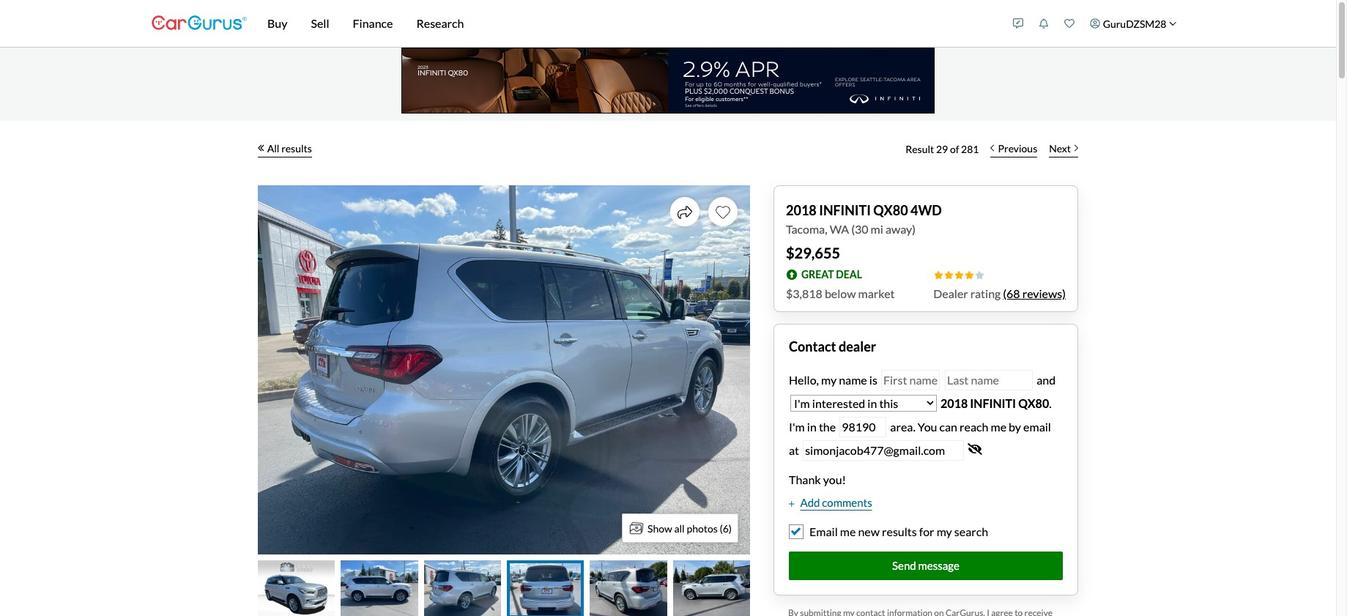 Task type: describe. For each thing, give the bounding box(es) containing it.
sell
[[311, 16, 329, 30]]

new
[[858, 524, 880, 538]]

send message
[[892, 559, 959, 572]]

research
[[416, 16, 464, 30]]

all results link
[[258, 133, 312, 165]]

show all photos (6)
[[648, 522, 732, 534]]

2018 for 2018 infiniti qx80 4wd tacoma, wa (30 mi away)
[[786, 202, 817, 218]]

gurudzsm28 menu
[[1005, 3, 1184, 44]]

view vehicle photo 5 image
[[590, 560, 667, 616]]

you!
[[823, 472, 846, 486]]

dealer
[[839, 338, 876, 355]]

by
[[1009, 419, 1021, 433]]

wa
[[830, 222, 849, 236]]

reviews)
[[1022, 286, 1066, 300]]

chevron double left image
[[258, 144, 264, 152]]

view vehicle photo 3 image
[[424, 560, 501, 616]]

user icon image
[[1090, 18, 1100, 29]]

finance
[[353, 16, 393, 30]]

(68 reviews) button
[[1003, 285, 1066, 303]]

saved cars image
[[1064, 18, 1075, 29]]

view vehicle photo 2 image
[[341, 560, 418, 616]]

thank
[[789, 472, 821, 486]]

deal
[[836, 268, 862, 280]]

0 vertical spatial results
[[281, 142, 312, 154]]

1 vertical spatial me
[[840, 524, 856, 538]]

away)
[[886, 222, 916, 236]]

share image
[[678, 205, 692, 219]]

add a car review image
[[1013, 18, 1023, 29]]

research button
[[405, 0, 476, 47]]

sell button
[[299, 0, 341, 47]]

below
[[825, 286, 856, 300]]

for
[[919, 524, 934, 538]]

First name field
[[881, 370, 940, 390]]

result
[[906, 142, 934, 155]]

$29,655
[[786, 244, 840, 261]]

chevron left image
[[991, 144, 994, 152]]

great
[[801, 268, 834, 280]]

view vehicle photo 1 image
[[258, 560, 335, 616]]

29
[[936, 142, 948, 155]]

search
[[954, 524, 988, 538]]

the
[[819, 419, 836, 433]]

add
[[800, 496, 820, 509]]

area. you can reach me by email at
[[789, 419, 1051, 457]]

chevron right image
[[1075, 144, 1078, 152]]

show all photos (6) link
[[622, 513, 738, 543]]

hello,
[[789, 373, 819, 386]]

Zip code field
[[840, 416, 886, 437]]

(30
[[851, 222, 868, 236]]

view vehicle photo 4 image
[[507, 560, 584, 616]]

thank you!
[[789, 472, 846, 486]]

Last name field
[[945, 370, 1033, 390]]

all
[[267, 142, 279, 154]]

all
[[674, 522, 685, 534]]

photos
[[687, 522, 718, 534]]

rating
[[970, 286, 1001, 300]]

reach
[[960, 419, 988, 433]]

infiniti for 2018 infiniti qx80 4wd tacoma, wa (30 mi away)
[[819, 202, 871, 218]]

next
[[1049, 142, 1071, 154]]

email me new results for my search
[[809, 524, 988, 538]]



Task type: locate. For each thing, give the bounding box(es) containing it.
gurudzsm28 button
[[1082, 3, 1184, 44]]

1 vertical spatial results
[[882, 524, 917, 538]]

name
[[839, 373, 867, 386]]

results right all
[[281, 142, 312, 154]]

gurudzsm28
[[1103, 17, 1166, 30]]

my right for
[[937, 524, 952, 538]]

email
[[809, 524, 838, 538]]

is
[[869, 373, 877, 386]]

eye slash image
[[968, 443, 982, 455]]

Email address email field
[[803, 440, 964, 461]]

infiniti up wa
[[819, 202, 871, 218]]

infiniti inside 2018 infiniti qx80 4wd tacoma, wa (30 mi away)
[[819, 202, 871, 218]]

$3,818 below market
[[786, 286, 895, 300]]

2018 up tacoma,
[[786, 202, 817, 218]]

you
[[918, 419, 937, 433]]

tab list
[[258, 560, 750, 616]]

1 horizontal spatial infiniti
[[970, 396, 1016, 410]]

send
[[892, 559, 916, 572]]

buy
[[267, 16, 287, 30]]

qx80 for 2018 infiniti qx80
[[1018, 396, 1049, 410]]

0 horizontal spatial results
[[281, 142, 312, 154]]

in
[[807, 419, 817, 433]]

1 vertical spatial 2018
[[941, 396, 968, 410]]

menu bar containing buy
[[247, 0, 1005, 47]]

qx80 up 'email'
[[1018, 396, 1049, 410]]

send message button
[[789, 552, 1063, 580]]

email
[[1023, 419, 1051, 433]]

2018 up the 'can'
[[941, 396, 968, 410]]

me left by
[[991, 419, 1006, 433]]

0 horizontal spatial me
[[840, 524, 856, 538]]

1 horizontal spatial 2018
[[941, 396, 968, 410]]

qx80 for 2018 infiniti qx80 4wd tacoma, wa (30 mi away)
[[873, 202, 908, 218]]

me inside "area. you can reach me by email at"
[[991, 419, 1006, 433]]

add comments
[[800, 496, 872, 509]]

and
[[1034, 373, 1056, 386]]

me left new on the right
[[840, 524, 856, 538]]

2018 infiniti qx80
[[941, 396, 1049, 410]]

qx80 inside 2018 infiniti qx80 4wd tacoma, wa (30 mi away)
[[873, 202, 908, 218]]

1 horizontal spatial my
[[937, 524, 952, 538]]

1 horizontal spatial qx80
[[1018, 396, 1049, 410]]

at
[[789, 443, 799, 457]]

my left name
[[821, 373, 837, 386]]

market
[[858, 286, 895, 300]]

add comments button
[[789, 494, 872, 511]]

infiniti for 2018 infiniti qx80
[[970, 396, 1016, 410]]

dealer
[[933, 286, 968, 300]]

. i'm in the
[[789, 396, 1052, 433]]

of
[[950, 142, 959, 155]]

results
[[281, 142, 312, 154], [882, 524, 917, 538]]

$3,818
[[786, 286, 822, 300]]

.
[[1049, 396, 1052, 410]]

hello, my name is
[[789, 373, 880, 386]]

contact
[[789, 338, 836, 355]]

0 vertical spatial qx80
[[873, 202, 908, 218]]

results left for
[[882, 524, 917, 538]]

0 horizontal spatial 2018
[[786, 202, 817, 218]]

tacoma,
[[786, 222, 827, 236]]

can
[[939, 419, 957, 433]]

open notifications image
[[1039, 18, 1049, 29]]

show
[[648, 522, 672, 534]]

1 vertical spatial infiniti
[[970, 396, 1016, 410]]

all results
[[267, 142, 312, 154]]

2018 for 2018 infiniti qx80
[[941, 396, 968, 410]]

plus image
[[789, 500, 794, 507]]

qx80
[[873, 202, 908, 218], [1018, 396, 1049, 410]]

previous link
[[985, 133, 1043, 165]]

menu bar
[[247, 0, 1005, 47]]

dealer rating (68 reviews)
[[933, 286, 1066, 300]]

mi
[[871, 222, 883, 236]]

0 vertical spatial infiniti
[[819, 202, 871, 218]]

0 horizontal spatial my
[[821, 373, 837, 386]]

next link
[[1043, 133, 1084, 165]]

my
[[821, 373, 837, 386], [937, 524, 952, 538]]

comments
[[822, 496, 872, 509]]

buy button
[[256, 0, 299, 47]]

cargurus logo homepage link link
[[152, 3, 247, 44]]

me
[[991, 419, 1006, 433], [840, 524, 856, 538]]

contact dealer
[[789, 338, 876, 355]]

chevron down image
[[1169, 20, 1177, 27]]

2018
[[786, 202, 817, 218], [941, 396, 968, 410]]

i'm
[[789, 419, 805, 433]]

0 horizontal spatial infiniti
[[819, 202, 871, 218]]

1 vertical spatial qx80
[[1018, 396, 1049, 410]]

gurudzsm28 menu item
[[1082, 3, 1184, 44]]

great deal
[[801, 268, 862, 280]]

vehicle full photo image
[[258, 185, 750, 554]]

0 vertical spatial me
[[991, 419, 1006, 433]]

previous
[[998, 142, 1037, 154]]

(6)
[[720, 522, 732, 534]]

2018 inside 2018 infiniti qx80 4wd tacoma, wa (30 mi away)
[[786, 202, 817, 218]]

0 vertical spatial my
[[821, 373, 837, 386]]

cargurus logo homepage link image
[[152, 3, 247, 44]]

1 horizontal spatial me
[[991, 419, 1006, 433]]

finance button
[[341, 0, 405, 47]]

view vehicle photo 6 image
[[673, 560, 750, 616]]

1 horizontal spatial results
[[882, 524, 917, 538]]

infiniti
[[819, 202, 871, 218], [970, 396, 1016, 410]]

advertisement region
[[401, 48, 935, 114]]

(68
[[1003, 286, 1020, 300]]

0 horizontal spatial qx80
[[873, 202, 908, 218]]

2018 infiniti qx80 4wd tacoma, wa (30 mi away)
[[786, 202, 942, 236]]

4wd
[[911, 202, 942, 218]]

0 vertical spatial 2018
[[786, 202, 817, 218]]

281
[[961, 142, 979, 155]]

area.
[[890, 419, 915, 433]]

message
[[918, 559, 959, 572]]

result 29 of 281
[[906, 142, 979, 155]]

1 vertical spatial my
[[937, 524, 952, 538]]

infiniti down last name "field"
[[970, 396, 1016, 410]]

qx80 up away)
[[873, 202, 908, 218]]



Task type: vqa. For each thing, say whether or not it's contained in the screenshot.
the starting within 87 Great Deals out of 1,127 listings starting at $16,131
no



